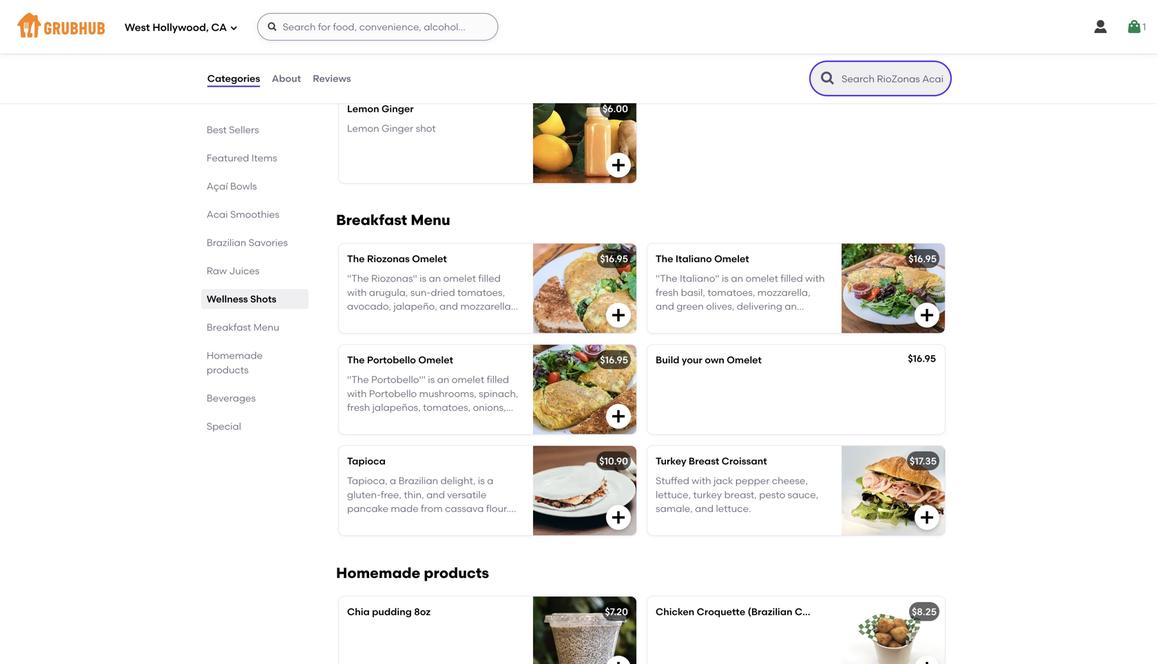 Task type: describe. For each thing, give the bounding box(es) containing it.
croissant
[[722, 456, 767, 467]]

savories
[[249, 237, 288, 249]]

categories
[[207, 73, 260, 84]]

the for the riozonas omelet
[[347, 253, 365, 265]]

featured
[[207, 152, 249, 164]]

items
[[251, 152, 277, 164]]

1 horizontal spatial homemade
[[336, 565, 420, 582]]

homemade products inside homemade products tab
[[207, 350, 263, 376]]

tapioca image
[[533, 446, 636, 536]]

build your own omelet
[[656, 354, 762, 366]]

the riozonas omelet
[[347, 253, 447, 265]]

about
[[272, 73, 301, 84]]

build
[[656, 354, 679, 366]]

$8.25
[[912, 607, 937, 618]]

Search for food, convenience, alcohol... search field
[[257, 13, 498, 41]]

with
[[692, 475, 711, 487]]

acai
[[207, 209, 228, 220]]

coxinha)
[[795, 607, 838, 618]]

stuffed with jack pepper cheese, lettuce, turkey breast, pesto sauce, samale, and lettuce.
[[656, 475, 818, 515]]

and
[[695, 503, 714, 515]]

pepper
[[735, 475, 770, 487]]

1 horizontal spatial wellness
[[336, 61, 400, 79]]

lettuce.
[[716, 503, 751, 515]]

brazilian savories tab
[[207, 236, 303, 250]]

own
[[705, 354, 724, 366]]

1
[[1143, 21, 1146, 33]]

Search RioZonas Acai West Hollywood search field
[[840, 72, 946, 85]]

$17.35
[[910, 456, 937, 467]]

the italiano omelet image
[[842, 244, 945, 333]]

svg image for tapioca image
[[610, 510, 627, 526]]

$6.00
[[603, 103, 628, 115]]

raw
[[207, 265, 227, 277]]

breakfast menu inside tab
[[207, 322, 279, 333]]

products inside tab
[[207, 364, 249, 376]]

the portobello omelet
[[347, 354, 453, 366]]

raw juices
[[207, 265, 259, 277]]

smoothies
[[230, 209, 279, 220]]

brazilian
[[207, 237, 246, 249]]

lemon ginger
[[347, 103, 414, 115]]

shot
[[416, 123, 436, 134]]

about button
[[271, 54, 302, 103]]

ginger for lemon ginger
[[382, 103, 414, 115]]

jack
[[714, 475, 733, 487]]

stuffed
[[656, 475, 689, 487]]

$16.95 for the italiano omelet
[[909, 253, 937, 265]]

homemade products tab
[[207, 348, 303, 377]]

the for the italiano omelet
[[656, 253, 673, 265]]

$10.90
[[599, 456, 628, 467]]

omelet for the portobello omelet
[[418, 354, 453, 366]]

the riozonas omelet image
[[533, 244, 636, 333]]

raw juices tab
[[207, 264, 303, 278]]

west hollywood, ca
[[125, 21, 227, 34]]

special tab
[[207, 419, 303, 434]]

1 vertical spatial products
[[424, 565, 489, 582]]

sellers
[[229, 124, 259, 136]]

reviews button
[[312, 54, 352, 103]]

açaí bowls
[[207, 180, 257, 192]]

acai smoothies tab
[[207, 207, 303, 222]]

$7.20
[[605, 607, 628, 618]]

omelet for the riozonas omelet
[[412, 253, 447, 265]]

your
[[682, 354, 702, 366]]

samale,
[[656, 503, 693, 515]]

menu inside tab
[[253, 322, 279, 333]]

breast,
[[724, 489, 757, 501]]

beverages
[[207, 393, 256, 404]]

lemon for lemon ginger shot
[[347, 123, 379, 134]]

turkey breast croissant
[[656, 456, 767, 467]]



Task type: locate. For each thing, give the bounding box(es) containing it.
ginger for lemon ginger shot
[[382, 123, 413, 134]]

1 horizontal spatial breakfast
[[336, 212, 407, 229]]

1 vertical spatial homemade products
[[336, 565, 489, 582]]

tapioca
[[347, 456, 386, 467]]

the left italiano
[[656, 253, 673, 265]]

0 vertical spatial breakfast
[[336, 212, 407, 229]]

1 horizontal spatial breakfast menu
[[336, 212, 450, 229]]

chia pudding 8oz
[[347, 607, 431, 618]]

svg image
[[1126, 19, 1143, 35], [610, 157, 627, 174], [610, 307, 627, 324], [610, 409, 627, 425], [610, 510, 627, 526], [919, 510, 935, 526], [610, 661, 627, 665], [919, 661, 935, 665]]

svg image
[[1092, 19, 1109, 35], [267, 21, 278, 32], [230, 24, 238, 32], [919, 307, 935, 324]]

0 horizontal spatial shots
[[250, 293, 276, 305]]

1 horizontal spatial wellness shots
[[336, 61, 444, 79]]

products up 8oz
[[424, 565, 489, 582]]

lemon
[[347, 103, 379, 115], [347, 123, 379, 134]]

homemade products up 8oz
[[336, 565, 489, 582]]

the
[[347, 253, 365, 265], [656, 253, 673, 265], [347, 354, 365, 366]]

açaí bowls tab
[[207, 179, 303, 194]]

1 lemon from the top
[[347, 103, 379, 115]]

wellness shots
[[336, 61, 444, 79], [207, 293, 276, 305]]

svg image for the portobello omelet image at the bottom
[[610, 409, 627, 425]]

1 vertical spatial homemade
[[336, 565, 420, 582]]

0 horizontal spatial breakfast
[[207, 322, 251, 333]]

the italiano omelet
[[656, 253, 749, 265]]

svg image for lemon ginger image
[[610, 157, 627, 174]]

1 vertical spatial wellness
[[207, 293, 248, 305]]

shots up lemon ginger
[[403, 61, 444, 79]]

1 ginger from the top
[[382, 103, 414, 115]]

breakfast menu up "the riozonas omelet"
[[336, 212, 450, 229]]

0 vertical spatial menu
[[411, 212, 450, 229]]

0 horizontal spatial wellness
[[207, 293, 248, 305]]

main navigation navigation
[[0, 0, 1157, 54]]

cheese,
[[772, 475, 808, 487]]

portobello
[[367, 354, 416, 366]]

special
[[207, 421, 241, 433]]

0 horizontal spatial menu
[[253, 322, 279, 333]]

lemon down lemon ginger
[[347, 123, 379, 134]]

reviews
[[313, 73, 351, 84]]

categories button
[[207, 54, 261, 103]]

products
[[207, 364, 249, 376], [424, 565, 489, 582]]

ginger down lemon ginger
[[382, 123, 413, 134]]

wellness shots up lemon ginger
[[336, 61, 444, 79]]

search icon image
[[820, 70, 836, 87]]

omelet right portobello
[[418, 354, 453, 366]]

featured items tab
[[207, 151, 303, 165]]

the left riozonas
[[347, 253, 365, 265]]

chicken croquette (brazilian coxinha) image
[[842, 597, 945, 665]]

beverages tab
[[207, 391, 303, 406]]

1 vertical spatial breakfast menu
[[207, 322, 279, 333]]

menu down wellness shots tab
[[253, 322, 279, 333]]

svg image for chia pudding 8oz image
[[610, 661, 627, 665]]

menu
[[411, 212, 450, 229], [253, 322, 279, 333]]

homemade up chia pudding 8oz
[[336, 565, 420, 582]]

wellness
[[336, 61, 400, 79], [207, 293, 248, 305]]

chicken croquette (brazilian coxinha)
[[656, 607, 838, 618]]

0 horizontal spatial homemade
[[207, 350, 263, 362]]

best sellers
[[207, 124, 259, 136]]

2 ginger from the top
[[382, 123, 413, 134]]

wellness up lemon ginger
[[336, 61, 400, 79]]

italiano
[[675, 253, 712, 265]]

breakfast up riozonas
[[336, 212, 407, 229]]

juices
[[229, 265, 259, 277]]

ginger up lemon ginger shot
[[382, 103, 414, 115]]

1 horizontal spatial homemade products
[[336, 565, 489, 582]]

products up the beverages
[[207, 364, 249, 376]]

0 horizontal spatial products
[[207, 364, 249, 376]]

wellness shots down juices
[[207, 293, 276, 305]]

breakfast menu down wellness shots tab
[[207, 322, 279, 333]]

chia pudding 8oz image
[[533, 597, 636, 665]]

wellness inside tab
[[207, 293, 248, 305]]

0 vertical spatial shots
[[403, 61, 444, 79]]

chicken
[[656, 607, 694, 618]]

west
[[125, 21, 150, 34]]

omelet for the italiano omelet
[[714, 253, 749, 265]]

acai smoothies
[[207, 209, 279, 220]]

chia
[[347, 607, 370, 618]]

1 button
[[1126, 14, 1146, 39]]

riozonas
[[367, 253, 410, 265]]

shots down raw juices tab
[[250, 293, 276, 305]]

1 vertical spatial lemon
[[347, 123, 379, 134]]

breakfast down wellness shots tab
[[207, 322, 251, 333]]

pudding
[[372, 607, 412, 618]]

0 vertical spatial wellness shots
[[336, 61, 444, 79]]

omelet right own
[[727, 354, 762, 366]]

0 vertical spatial lemon
[[347, 103, 379, 115]]

hollywood,
[[152, 21, 209, 34]]

(brazilian
[[748, 607, 792, 618]]

svg image for turkey breast croissant image on the bottom right
[[919, 510, 935, 526]]

the portobello omelet image
[[533, 345, 636, 435]]

the for the portobello omelet
[[347, 354, 365, 366]]

sauce,
[[788, 489, 818, 501]]

0 vertical spatial homemade
[[207, 350, 263, 362]]

homemade products
[[207, 350, 263, 376], [336, 565, 489, 582]]

1 vertical spatial wellness shots
[[207, 293, 276, 305]]

1 horizontal spatial menu
[[411, 212, 450, 229]]

homemade products up the beverages
[[207, 350, 263, 376]]

homemade
[[207, 350, 263, 362], [336, 565, 420, 582]]

ca
[[211, 21, 227, 34]]

omelet right riozonas
[[412, 253, 447, 265]]

lettuce,
[[656, 489, 691, 501]]

breast
[[689, 456, 719, 467]]

wellness shots inside tab
[[207, 293, 276, 305]]

$16.95
[[600, 253, 628, 265], [909, 253, 937, 265], [908, 353, 936, 365], [600, 354, 628, 366]]

lemon ginger shot
[[347, 123, 436, 134]]

1 horizontal spatial shots
[[403, 61, 444, 79]]

$16.95 for the portobello omelet
[[600, 354, 628, 366]]

0 vertical spatial homemade products
[[207, 350, 263, 376]]

0 horizontal spatial breakfast menu
[[207, 322, 279, 333]]

0 vertical spatial products
[[207, 364, 249, 376]]

1 horizontal spatial products
[[424, 565, 489, 582]]

omelet
[[412, 253, 447, 265], [714, 253, 749, 265], [418, 354, 453, 366], [727, 354, 762, 366]]

0 horizontal spatial homemade products
[[207, 350, 263, 376]]

lemon ginger image
[[533, 94, 636, 183]]

wellness shots tab
[[207, 292, 303, 306]]

8oz
[[414, 607, 431, 618]]

turkey
[[656, 456, 686, 467]]

pesto
[[759, 489, 785, 501]]

açaí
[[207, 180, 228, 192]]

croquette
[[697, 607, 745, 618]]

omelet right italiano
[[714, 253, 749, 265]]

shots
[[403, 61, 444, 79], [250, 293, 276, 305]]

0 horizontal spatial wellness shots
[[207, 293, 276, 305]]

turkey breast croissant image
[[842, 446, 945, 536]]

0 vertical spatial ginger
[[382, 103, 414, 115]]

shots inside tab
[[250, 293, 276, 305]]

0 vertical spatial wellness
[[336, 61, 400, 79]]

lemon up lemon ginger shot
[[347, 103, 379, 115]]

lemon for lemon ginger
[[347, 103, 379, 115]]

breakfast inside breakfast menu tab
[[207, 322, 251, 333]]

homemade down breakfast menu tab
[[207, 350, 263, 362]]

1 vertical spatial menu
[[253, 322, 279, 333]]

wellness down raw juices
[[207, 293, 248, 305]]

best
[[207, 124, 227, 136]]

$16.95 for the riozonas omelet
[[600, 253, 628, 265]]

svg image for the riozonas omelet image
[[610, 307, 627, 324]]

homemade inside tab
[[207, 350, 263, 362]]

2 lemon from the top
[[347, 123, 379, 134]]

1 vertical spatial ginger
[[382, 123, 413, 134]]

menu up "the riozonas omelet"
[[411, 212, 450, 229]]

svg image inside 1 button
[[1126, 19, 1143, 35]]

1 vertical spatial breakfast
[[207, 322, 251, 333]]

ginger
[[382, 103, 414, 115], [382, 123, 413, 134]]

featured items
[[207, 152, 277, 164]]

bowls
[[230, 180, 257, 192]]

1 vertical spatial shots
[[250, 293, 276, 305]]

the left portobello
[[347, 354, 365, 366]]

turkey
[[693, 489, 722, 501]]

best sellers tab
[[207, 123, 303, 137]]

breakfast
[[336, 212, 407, 229], [207, 322, 251, 333]]

svg image for chicken croquette (brazilian coxinha) image
[[919, 661, 935, 665]]

brazilian savories
[[207, 237, 288, 249]]

0 vertical spatial breakfast menu
[[336, 212, 450, 229]]

breakfast menu tab
[[207, 320, 303, 335]]

breakfast menu
[[336, 212, 450, 229], [207, 322, 279, 333]]



Task type: vqa. For each thing, say whether or not it's contained in the screenshot.
'Categories' BUTTON
yes



